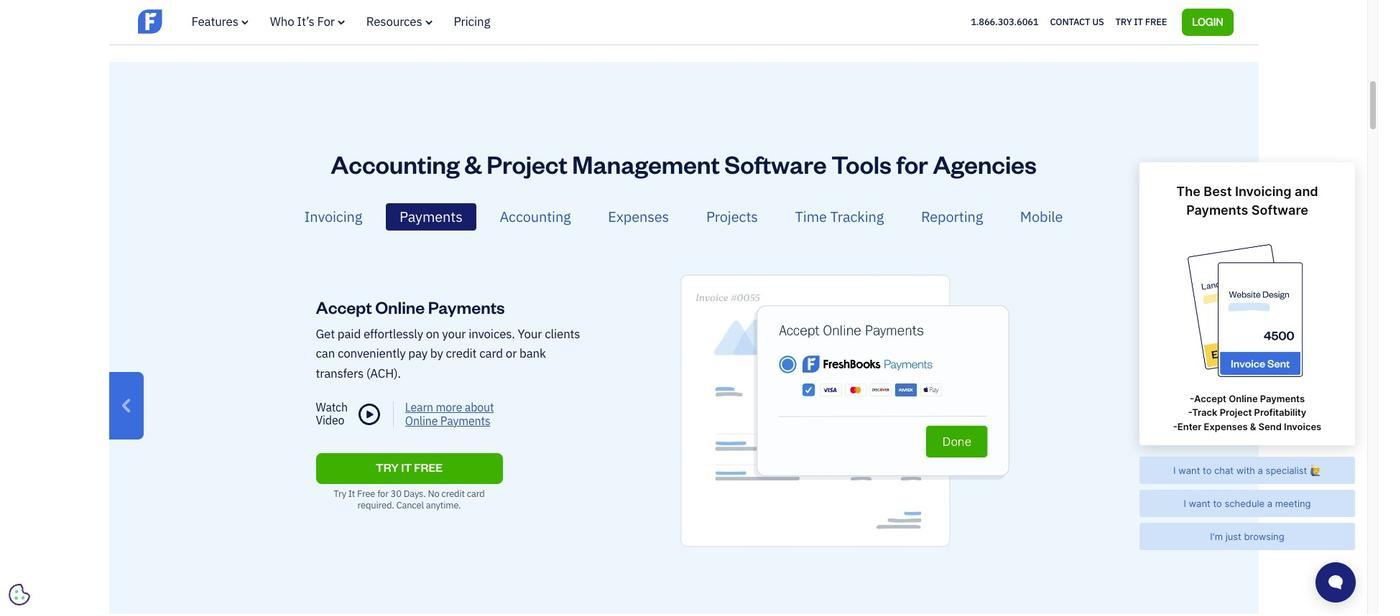 Task type: vqa. For each thing, say whether or not it's contained in the screenshot.
FREE
yes



Task type: locate. For each thing, give the bounding box(es) containing it.
1 vertical spatial accounting
[[500, 208, 571, 226]]

it's
[[297, 14, 315, 29]]

learn more about online payments
[[405, 400, 494, 428]]

free
[[1146, 16, 1168, 28], [357, 488, 375, 500]]

0 vertical spatial credit
[[446, 346, 477, 362]]

1 horizontal spatial accounting
[[500, 208, 571, 226]]

0 vertical spatial for
[[897, 148, 929, 180]]

software
[[725, 148, 827, 180]]

clients
[[545, 326, 580, 342]]

1 vertical spatial free
[[357, 488, 375, 500]]

free inside try it free for 30 days. no credit card required. cancel anytime.
[[357, 488, 375, 500]]

(ach).
[[367, 366, 401, 381]]

for
[[317, 14, 335, 29]]

try it free link
[[316, 454, 503, 484]]

who
[[270, 14, 294, 29]]

0 vertical spatial card
[[480, 346, 503, 362]]

online up effortlessly
[[375, 296, 425, 318]]

credit right no
[[442, 488, 465, 500]]

credit
[[446, 346, 477, 362], [442, 488, 465, 500]]

login
[[1193, 15, 1224, 28]]

try
[[1116, 16, 1133, 28], [334, 488, 346, 500]]

time
[[795, 208, 827, 226]]

features
[[192, 14, 239, 29]]

credit inside get paid effortlessly on your invoices. your clients can conveniently pay by credit card or bank transfers (ach).
[[446, 346, 477, 362]]

pay
[[409, 346, 428, 362]]

invoices.
[[469, 326, 515, 342]]

card right anytime.
[[467, 488, 485, 500]]

1 vertical spatial for
[[378, 488, 389, 500]]

your
[[442, 326, 466, 342]]

online inside "learn more about online payments"
[[405, 414, 438, 428]]

tools
[[832, 148, 892, 180]]

mobile
[[1021, 208, 1064, 226]]

card
[[480, 346, 503, 362], [467, 488, 485, 500]]

1 vertical spatial online
[[405, 414, 438, 428]]

1 vertical spatial card
[[467, 488, 485, 500]]

it
[[401, 460, 412, 475]]

0 horizontal spatial accounting
[[331, 148, 460, 180]]

video
[[316, 413, 345, 428]]

0 horizontal spatial for
[[378, 488, 389, 500]]

accounting up payments link
[[331, 148, 460, 180]]

for right tools
[[897, 148, 929, 180]]

try inside try it free for 30 days. no credit card required. cancel anytime.
[[334, 488, 346, 500]]

or
[[506, 346, 517, 362]]

for
[[897, 148, 929, 180], [378, 488, 389, 500]]

accounting for accounting
[[500, 208, 571, 226]]

paid
[[338, 326, 361, 342]]

accounting for accounting & project management software tools for agencies
[[331, 148, 460, 180]]

freshbooks logo image
[[138, 8, 249, 35]]

learn more about online payments link
[[394, 400, 523, 428]]

1 horizontal spatial try
[[1116, 16, 1133, 28]]

watch
[[316, 401, 348, 415]]

bank
[[520, 346, 546, 362]]

accept
[[316, 296, 372, 318]]

online
[[375, 296, 425, 318], [405, 414, 438, 428]]

expenses
[[608, 208, 669, 226]]

features link
[[192, 14, 249, 29]]

get paid effortlessly on your invoices. your clients can conveniently pay by credit card or bank transfers (ach).
[[316, 326, 580, 381]]

try it free link
[[1116, 13, 1168, 31]]

more
[[436, 400, 462, 415]]

1 horizontal spatial free
[[1146, 16, 1168, 28]]

card down invoices.
[[480, 346, 503, 362]]

accounting
[[331, 148, 460, 180], [500, 208, 571, 226]]

pricing link
[[454, 14, 490, 29]]

try inside try it free link
[[1116, 16, 1133, 28]]

1 vertical spatial try
[[334, 488, 346, 500]]

transfers
[[316, 366, 364, 381]]

accounting down the project
[[500, 208, 571, 226]]

2 vertical spatial payments
[[441, 414, 491, 428]]

projects link
[[693, 203, 772, 231]]

project
[[487, 148, 568, 180]]

it
[[1135, 16, 1144, 28]]

who it's for
[[270, 14, 335, 29]]

0 vertical spatial accounting
[[331, 148, 460, 180]]

mobile link
[[1007, 203, 1077, 231]]

free for it
[[1146, 16, 1168, 28]]

1 vertical spatial credit
[[442, 488, 465, 500]]

payments inside "learn more about online payments"
[[441, 414, 491, 428]]

try for try it free for 30 days. no credit card required. cancel anytime.
[[334, 488, 346, 500]]

0 horizontal spatial try
[[334, 488, 346, 500]]

online up free
[[405, 414, 438, 428]]

management
[[572, 148, 720, 180]]

card inside get paid effortlessly on your invoices. your clients can conveniently pay by credit card or bank transfers (ach).
[[480, 346, 503, 362]]

0 horizontal spatial free
[[357, 488, 375, 500]]

login link
[[1183, 8, 1234, 36]]

credit down your
[[446, 346, 477, 362]]

payments
[[400, 208, 463, 226], [428, 296, 505, 318], [441, 414, 491, 428]]

0 vertical spatial free
[[1146, 16, 1168, 28]]

30
[[391, 488, 402, 500]]

0 vertical spatial try
[[1116, 16, 1133, 28]]

reporting link
[[908, 203, 997, 231]]

0 vertical spatial payments
[[400, 208, 463, 226]]

for left 30
[[378, 488, 389, 500]]



Task type: describe. For each thing, give the bounding box(es) containing it.
accounting & project management software tools for agencies
[[331, 148, 1037, 180]]

anytime.
[[426, 499, 461, 512]]

payments link
[[386, 203, 476, 231]]

try it free
[[1116, 16, 1168, 28]]

&
[[465, 148, 482, 180]]

accounting link
[[486, 203, 585, 231]]

pricing
[[454, 14, 490, 29]]

1.866.303.6061
[[971, 16, 1039, 28]]

cookie consent banner dialog
[[11, 438, 226, 604]]

effortlessly
[[364, 326, 423, 342]]

resources
[[366, 14, 422, 29]]

invoicing
[[304, 208, 362, 226]]

agencies
[[933, 148, 1037, 180]]

on
[[426, 326, 440, 342]]

it
[[349, 488, 355, 500]]

card inside try it free for 30 days. no credit card required. cancel anytime.
[[467, 488, 485, 500]]

contact us
[[1051, 16, 1105, 28]]

conveniently
[[338, 346, 406, 362]]

can
[[316, 346, 335, 362]]

1 horizontal spatial for
[[897, 148, 929, 180]]

days.
[[404, 488, 426, 500]]

learn
[[405, 400, 433, 415]]

contact us link
[[1051, 13, 1105, 31]]

0 vertical spatial online
[[375, 296, 425, 318]]

no
[[428, 488, 440, 500]]

who it's for link
[[270, 14, 345, 29]]

try it free for 30 days. no credit card required. cancel anytime.
[[334, 488, 485, 512]]

try
[[376, 460, 399, 475]]

time tracking link
[[782, 203, 898, 231]]

us
[[1093, 16, 1105, 28]]

cookie preferences image
[[9, 584, 30, 606]]

contact
[[1051, 16, 1091, 28]]

watch video
[[316, 401, 348, 428]]

free for it
[[357, 488, 375, 500]]

resources link
[[366, 14, 432, 29]]

expenses link
[[595, 203, 683, 231]]

required.
[[358, 499, 394, 512]]

cancel
[[396, 499, 424, 512]]

try for try it free
[[1116, 16, 1133, 28]]

1.866.303.6061 link
[[971, 16, 1039, 28]]

for inside try it free for 30 days. no credit card required. cancel anytime.
[[378, 488, 389, 500]]

by
[[430, 346, 443, 362]]

carousel payments image
[[603, 269, 1052, 551]]

free
[[414, 460, 443, 475]]

tracking
[[831, 208, 884, 226]]

projects
[[707, 208, 758, 226]]

about
[[465, 400, 494, 415]]

1 vertical spatial payments
[[428, 296, 505, 318]]

credit inside try it free for 30 days. no credit card required. cancel anytime.
[[442, 488, 465, 500]]

your
[[518, 326, 542, 342]]

try it free
[[376, 460, 443, 475]]

accept online payments
[[316, 296, 505, 318]]

reporting
[[922, 208, 984, 226]]

invoicing link
[[291, 203, 376, 231]]

get
[[316, 326, 335, 342]]

time tracking
[[795, 208, 884, 226]]



